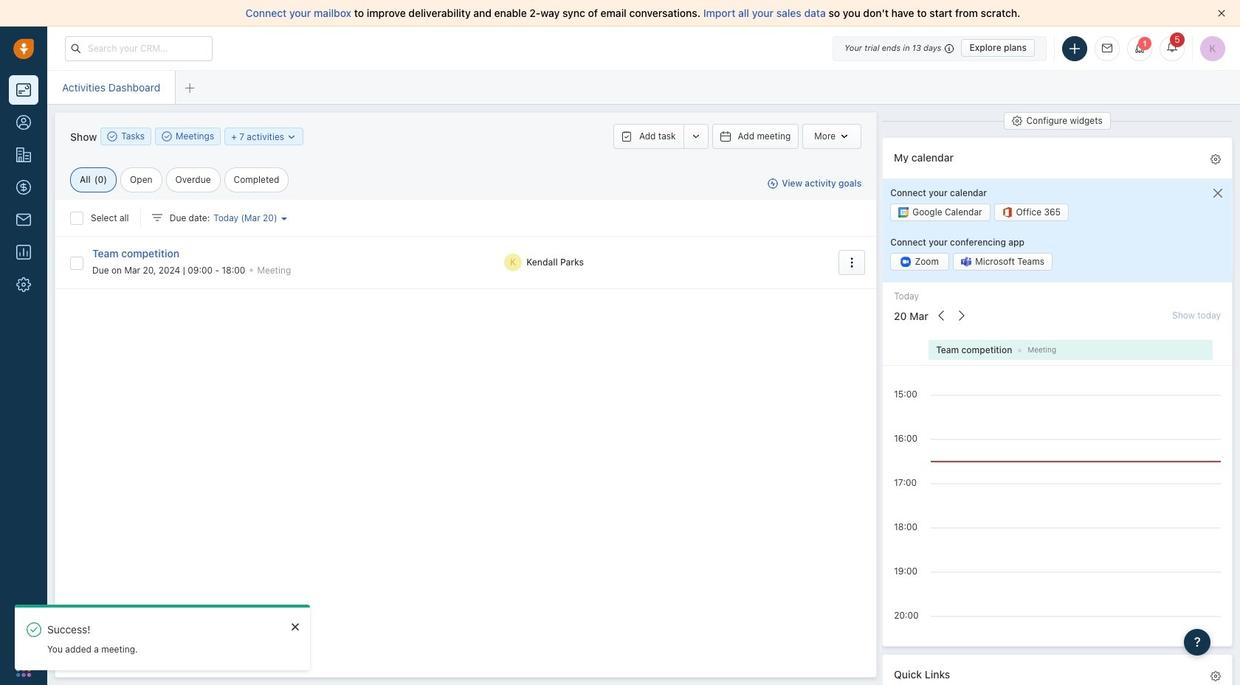 Task type: describe. For each thing, give the bounding box(es) containing it.
freshworks switcher image
[[16, 663, 31, 678]]

phone element
[[9, 622, 38, 652]]

close image
[[1218, 10, 1226, 17]]



Task type: locate. For each thing, give the bounding box(es) containing it.
send email image
[[1102, 44, 1113, 53]]

phone image
[[16, 630, 31, 645]]

Search your CRM... text field
[[65, 36, 213, 61]]

down image
[[287, 132, 297, 142]]

close image
[[292, 623, 299, 632]]



